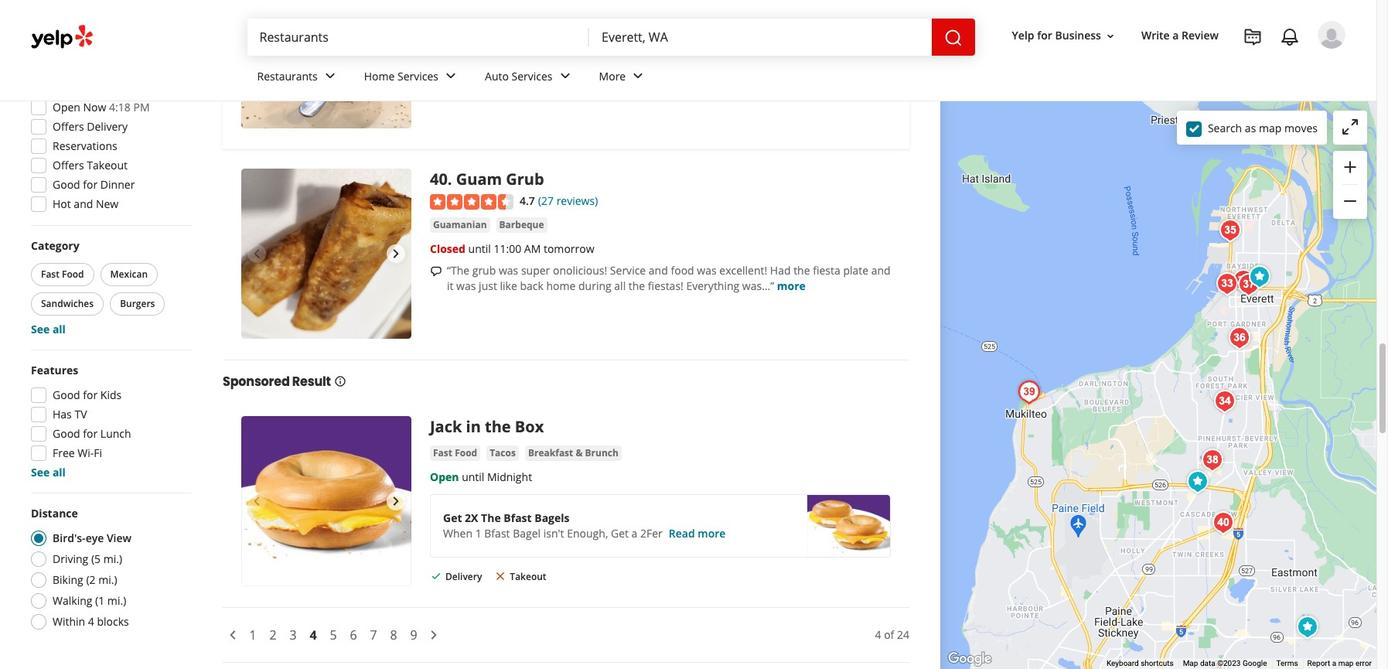 Task type: locate. For each thing, give the bounding box(es) containing it.
lunch
[[100, 426, 131, 441]]

0 vertical spatial previous image
[[248, 34, 266, 53]]

was up like
[[499, 263, 519, 278]]

had
[[771, 263, 791, 278]]

2 horizontal spatial a
[[1333, 659, 1337, 668]]

0 vertical spatial they
[[777, 53, 799, 67]]

0 vertical spatial until
[[469, 241, 491, 256]]

for inside button
[[1038, 28, 1053, 43]]

0 vertical spatial in
[[716, 68, 726, 83]]

1 vertical spatial offers
[[53, 158, 84, 173]]

24 chevron down v2 image left are
[[629, 67, 648, 85]]

1 down the 2x
[[476, 526, 482, 541]]

tv
[[75, 407, 87, 422]]

16 speech v2 image left "the
[[430, 265, 443, 278]]

1 vertical spatial get
[[611, 526, 629, 541]]

1 horizontal spatial delivery
[[446, 570, 482, 584]]

within
[[53, 614, 85, 629]]

1 vertical spatial slideshow element
[[241, 169, 412, 339]]

see all button
[[31, 322, 66, 337], [31, 465, 66, 480]]

when
[[443, 526, 473, 541]]

they down weekend
[[629, 68, 651, 83]]

until up grub
[[469, 241, 491, 256]]

page: 6 element
[[350, 626, 357, 645]]

see all
[[31, 322, 66, 337], [31, 465, 66, 480]]

guamanian button
[[430, 217, 490, 233]]

burgers for the leftmost burgers button
[[120, 297, 155, 310]]

takeout up dinner on the left of the page
[[87, 158, 128, 173]]

next image right page: 9 element
[[425, 626, 443, 645]]

0 horizontal spatial burgers
[[120, 297, 155, 310]]

see all down sandwiches button
[[31, 322, 66, 337]]

keyboard shortcuts
[[1107, 659, 1174, 668]]

1 horizontal spatial food
[[455, 447, 478, 460]]

the independent beer bar image
[[1234, 269, 1265, 300]]

1 horizontal spatial fast food
[[433, 447, 478, 460]]

isn't
[[544, 526, 565, 541]]

None field
[[247, 19, 590, 56], [590, 19, 932, 56]]

open left now
[[53, 100, 80, 115]]

fast down jack
[[433, 447, 453, 460]]

4 left of
[[876, 628, 882, 642]]

bfast up bagel
[[504, 511, 532, 526]]

pagination navigation navigation
[[223, 608, 910, 663]]

until for until 11:00 am tomorrow
[[469, 241, 491, 256]]

next image
[[387, 245, 405, 263], [425, 626, 443, 645]]

report
[[1308, 659, 1331, 668]]

see all down free
[[31, 465, 66, 480]]

.
[[448, 169, 452, 190]]

food inside group
[[62, 268, 84, 281]]

24 chevron down v2 image
[[321, 67, 339, 85], [442, 67, 460, 85], [556, 67, 575, 85], [629, 67, 648, 85]]

option group
[[26, 506, 192, 634]]

24 chevron down v2 image inside auto services link
[[556, 67, 575, 85]]

zoom in image
[[1342, 158, 1360, 176]]

2 vertical spatial good
[[53, 426, 80, 441]]

1 vertical spatial open
[[430, 470, 459, 485]]

offers down reservations
[[53, 158, 84, 173]]

1 vertical spatial a
[[632, 526, 638, 541]]

for right yelp
[[1038, 28, 1053, 43]]

more link down 'likely'
[[845, 68, 874, 83]]

0 horizontal spatial more
[[698, 526, 726, 541]]

mi.) for driving (5 mi.)
[[103, 552, 122, 566]]

amazon go image
[[1293, 612, 1324, 643]]

services
[[398, 69, 439, 83], [512, 69, 553, 83]]

midnight
[[487, 470, 532, 485]]

"the
[[447, 263, 470, 278]]

0 vertical spatial previous image
[[248, 492, 266, 511]]

0 horizontal spatial open
[[53, 100, 80, 115]]

2
[[270, 627, 277, 644]]

0 vertical spatial next image
[[387, 245, 405, 263]]

1 previous image from the top
[[248, 34, 266, 53]]

0 vertical spatial 1
[[476, 526, 482, 541]]

for for dinner
[[83, 177, 98, 192]]

0 horizontal spatial fast food
[[41, 268, 84, 281]]

1 vertical spatial see
[[31, 465, 50, 480]]

google image
[[945, 649, 996, 669]]

more link down had
[[777, 278, 806, 293]]

1 vertical spatial group
[[28, 238, 192, 337]]

4 24 chevron down v2 image from the left
[[629, 67, 648, 85]]

page: 2 element
[[270, 626, 277, 645]]

offers
[[53, 119, 84, 134], [53, 158, 84, 173]]

0 vertical spatial burgers
[[554, 8, 590, 21]]

0 vertical spatial more
[[845, 68, 874, 83]]

4 right 3 in the left of the page
[[310, 627, 317, 644]]

for for lunch
[[83, 426, 98, 441]]

a for report
[[1333, 659, 1337, 668]]

plate
[[844, 263, 869, 278]]

breakfast & brunch link
[[525, 446, 622, 461]]

0 vertical spatial open
[[53, 100, 80, 115]]

24 chevron down v2 image left on
[[556, 67, 575, 85]]

biking (2 mi.)
[[53, 573, 117, 587]]

0 vertical spatial see all
[[31, 322, 66, 337]]

burgers
[[554, 8, 590, 21], [120, 297, 155, 310]]

0 vertical spatial all
[[615, 278, 626, 293]]

1 none field from the left
[[247, 19, 590, 56]]

0 horizontal spatial they
[[629, 68, 651, 83]]

delivery right the 16 checkmark v2 image
[[446, 570, 482, 584]]

see all button down sandwiches button
[[31, 322, 66, 337]]

1 horizontal spatial 4
[[310, 627, 317, 644]]

good up hot
[[53, 177, 80, 192]]

24 chevron down v2 image left auto
[[442, 67, 460, 85]]

in down the right
[[716, 68, 726, 83]]

1 horizontal spatial a
[[1173, 28, 1180, 43]]

all down service
[[615, 278, 626, 293]]

a inside get 2x the bfast bagels when 1 bfast bagel isn't enough, get a 2fer read more
[[632, 526, 638, 541]]

map left the error
[[1339, 659, 1354, 668]]

0 vertical spatial delivery
[[87, 119, 128, 134]]

1 vertical spatial all
[[53, 322, 66, 337]]

all
[[615, 278, 626, 293], [53, 322, 66, 337], [53, 465, 66, 480]]

0 vertical spatial see all button
[[31, 322, 66, 337]]

1 see from the top
[[31, 322, 50, 337]]

fast food button
[[31, 263, 94, 286], [430, 446, 481, 461]]

a right write
[[1173, 28, 1180, 43]]

2 24 chevron down v2 image from the left
[[442, 67, 460, 85]]

services down gone
[[512, 69, 553, 83]]

fast food for fast food button to the left
[[41, 268, 84, 281]]

all down free
[[53, 465, 66, 480]]

sandwiches
[[41, 297, 94, 310]]

2 see from the top
[[31, 465, 50, 480]]

1 horizontal spatial map
[[1339, 659, 1354, 668]]

1 horizontal spatial fast food button
[[430, 446, 481, 461]]

0 vertical spatial food
[[62, 268, 84, 281]]

0 vertical spatial fast food
[[41, 268, 84, 281]]

0 horizontal spatial more link
[[777, 278, 806, 293]]

1 offers from the top
[[53, 119, 84, 134]]

good up has tv on the left of the page
[[53, 388, 80, 402]]

burgers button up "brunch"
[[551, 7, 593, 22]]

during
[[579, 278, 612, 293]]

1 vertical spatial more link
[[777, 278, 806, 293]]

food up open until midnight
[[455, 447, 478, 460]]

2 vertical spatial more
[[698, 526, 726, 541]]

2 16 speech v2 image from the top
[[430, 265, 443, 278]]

guam grub image
[[1209, 508, 1240, 539]]

more link
[[587, 56, 660, 101]]

mi.) right (2 in the bottom left of the page
[[98, 573, 117, 587]]

it
[[447, 278, 454, 293]]

slideshow element
[[241, 0, 412, 129], [241, 169, 412, 339], [241, 416, 412, 587]]

1 vertical spatial 16 speech v2 image
[[430, 265, 443, 278]]

map right as
[[1260, 120, 1282, 135]]

0 horizontal spatial fast food button
[[31, 263, 94, 286]]

24 chevron down v2 image inside more link
[[629, 67, 648, 85]]

fast food button down jack
[[430, 446, 481, 461]]

1 vertical spatial more
[[777, 278, 806, 293]]

1 left "2"
[[249, 627, 257, 644]]

mi.) for biking (2 mi.)
[[98, 573, 117, 587]]

2 none field from the left
[[590, 19, 932, 56]]

things to do, nail salons, plumbers text field
[[247, 19, 590, 56]]

get up when on the bottom of the page
[[443, 511, 462, 526]]

mi.) for walking (1 mi.)
[[107, 593, 126, 608]]

1 vertical spatial see all button
[[31, 465, 66, 480]]

burgers down mexican button on the left top of the page
[[120, 297, 155, 310]]

jack in the box link
[[430, 416, 544, 437]]

the down service
[[629, 278, 645, 293]]

new
[[96, 197, 119, 211]]

next image left the closed
[[387, 245, 405, 263]]

and right hot
[[74, 197, 93, 211]]

google
[[1243, 659, 1268, 668]]

a left 2fer
[[632, 526, 638, 541]]

in
[[716, 68, 726, 83], [466, 416, 481, 437]]

service
[[610, 263, 646, 278]]

page: 4 element
[[303, 624, 323, 647]]

1 vertical spatial mi.)
[[98, 573, 117, 587]]

are
[[654, 68, 670, 83]]

breakfast
[[528, 447, 574, 460]]

good for kids
[[53, 388, 122, 402]]

option group containing distance
[[26, 506, 192, 634]]

40 . guam grub
[[430, 169, 544, 190]]

1 24 chevron down v2 image from the left
[[321, 67, 339, 85]]

1 horizontal spatial they
[[777, 53, 799, 67]]

auto
[[485, 69, 509, 83]]

the
[[597, 53, 614, 67], [794, 263, 811, 278], [629, 278, 645, 293], [485, 416, 511, 437]]

burgers button down mexican button on the left top of the page
[[110, 292, 165, 316]]

4 for 4
[[310, 627, 317, 644]]

"we have gone for brunch on the weekend and dinner right after they opened. likely wouldn't have given 4-star however they are working in finding their rhythm…"
[[447, 53, 874, 83]]

previous image
[[248, 492, 266, 511], [224, 626, 242, 645]]

0 vertical spatial have
[[470, 53, 494, 67]]

food inside 'fast food' link
[[455, 447, 478, 460]]

good for good for dinner
[[53, 177, 80, 192]]

breakfast & brunch
[[528, 447, 619, 460]]

all down sandwiches button
[[53, 322, 66, 337]]

1 horizontal spatial previous image
[[248, 492, 266, 511]]

0 vertical spatial see
[[31, 322, 50, 337]]

3 good from the top
[[53, 426, 80, 441]]

5 link
[[323, 624, 344, 647]]

eye
[[86, 531, 104, 545]]

everything
[[687, 278, 740, 293]]

write a review
[[1142, 28, 1219, 43]]

1 vertical spatial burgers button
[[110, 292, 165, 316]]

$ button
[[34, 22, 73, 46]]

2 see all from the top
[[31, 465, 66, 480]]

1 vertical spatial takeout
[[510, 570, 547, 584]]

mi.) right (5 at the bottom left of page
[[103, 552, 122, 566]]

0 vertical spatial good
[[53, 177, 80, 192]]

1 vertical spatial 1
[[249, 627, 257, 644]]

more right read
[[698, 526, 726, 541]]

16 speech v2 image
[[430, 55, 443, 67], [430, 265, 443, 278]]

2 vertical spatial slideshow element
[[241, 416, 412, 587]]

0 vertical spatial map
[[1260, 120, 1282, 135]]

data
[[1201, 659, 1216, 668]]

3
[[290, 627, 297, 644]]

mi.)
[[103, 552, 122, 566], [98, 573, 117, 587], [107, 593, 126, 608]]

1 horizontal spatial more
[[777, 278, 806, 293]]

1 vertical spatial next image
[[425, 626, 443, 645]]

more
[[599, 69, 626, 83]]

they
[[777, 53, 799, 67], [629, 68, 651, 83]]

until for until midnight
[[462, 470, 485, 485]]

fast food link
[[430, 446, 481, 461]]

0 horizontal spatial takeout
[[87, 158, 128, 173]]

services right home
[[398, 69, 439, 83]]

16 speech v2 image left "we
[[430, 55, 443, 67]]

user actions element
[[1000, 19, 1368, 115]]

2 previous image from the top
[[248, 245, 266, 263]]

open down 'fast food' link
[[430, 470, 459, 485]]

just
[[479, 278, 497, 293]]

1 horizontal spatial burgers
[[554, 8, 590, 21]]

7
[[370, 627, 377, 644]]

offers delivery
[[53, 119, 128, 134]]

closed
[[430, 241, 466, 256]]

working
[[673, 68, 713, 83]]

offers up reservations
[[53, 119, 84, 134]]

0 horizontal spatial map
[[1260, 120, 1282, 135]]

bfast down the on the bottom left
[[485, 526, 510, 541]]

given
[[521, 68, 548, 83]]

1 link
[[243, 624, 263, 647]]

2 good from the top
[[53, 388, 80, 402]]

1 vertical spatial burgers
[[120, 297, 155, 310]]

mexican button
[[100, 263, 158, 286]]

1 vertical spatial fast food button
[[430, 446, 481, 461]]

1 services from the left
[[398, 69, 439, 83]]

1 vertical spatial until
[[462, 470, 485, 485]]

expand map image
[[1342, 118, 1360, 136]]

fast food down category
[[41, 268, 84, 281]]

offers for offers delivery
[[53, 119, 84, 134]]

1 horizontal spatial in
[[716, 68, 726, 83]]

0 vertical spatial more link
[[845, 68, 874, 83]]

good up free
[[53, 426, 80, 441]]

0 vertical spatial mi.)
[[103, 552, 122, 566]]

2 vertical spatial mi.)
[[107, 593, 126, 608]]

1 vertical spatial fast
[[433, 447, 453, 460]]

0 vertical spatial burgers button
[[551, 7, 593, 22]]

as
[[1246, 120, 1257, 135]]

distance
[[31, 506, 78, 521]]

fast food inside group
[[41, 268, 84, 281]]

2 slideshow element from the top
[[241, 169, 412, 339]]

4
[[88, 614, 94, 629], [310, 627, 317, 644], [876, 628, 882, 642]]

3 24 chevron down v2 image from the left
[[556, 67, 575, 85]]

2 horizontal spatial 4
[[876, 628, 882, 642]]

next image inside pagination navigation navigation
[[425, 626, 443, 645]]

group
[[1334, 151, 1368, 219], [28, 238, 192, 337], [26, 363, 192, 480]]

16 info v2 image
[[334, 375, 346, 388]]

delivery down open now 4:18 pm
[[87, 119, 128, 134]]

burgers up "brunch"
[[554, 8, 590, 21]]

more down had
[[777, 278, 806, 293]]

for down offers takeout
[[83, 177, 98, 192]]

for up wi-
[[83, 426, 98, 441]]

1 horizontal spatial get
[[611, 526, 629, 541]]

see up distance
[[31, 465, 50, 480]]

open for open until midnight
[[430, 470, 459, 485]]

1 vertical spatial food
[[455, 447, 478, 460]]

zoom out image
[[1342, 192, 1360, 211]]

the inside "we have gone for brunch on the weekend and dinner right after they opened. likely wouldn't have given 4-star however they are working in finding their rhythm…"
[[597, 53, 614, 67]]

in right jack
[[466, 416, 481, 437]]

none field address, neighborhood, city, state or zip
[[590, 19, 932, 56]]

0 horizontal spatial fast
[[41, 268, 60, 281]]

error
[[1356, 659, 1373, 668]]

1 horizontal spatial next image
[[425, 626, 443, 645]]

4 down walking (1 mi.)
[[88, 614, 94, 629]]

0 vertical spatial fast food button
[[31, 263, 94, 286]]

1 inside pagination navigation navigation
[[249, 627, 257, 644]]

page: 5 element
[[330, 626, 337, 645]]

a right report
[[1333, 659, 1337, 668]]

24 chevron down v2 image right restaurants
[[321, 67, 339, 85]]

search as map moves
[[1209, 120, 1318, 135]]

mi.) right (1
[[107, 593, 126, 608]]

1 horizontal spatial fast
[[433, 447, 453, 460]]

for for business
[[1038, 28, 1053, 43]]

more link
[[845, 68, 874, 83], [777, 278, 806, 293]]

2 vertical spatial group
[[26, 363, 192, 480]]

good for good for kids
[[53, 388, 80, 402]]

view
[[107, 531, 132, 545]]

1 see all button from the top
[[31, 322, 66, 337]]

24 chevron down v2 image inside home services link
[[442, 67, 460, 85]]

seafood
[[433, 8, 470, 21]]

have up wouldn't
[[470, 53, 494, 67]]

good for dinner
[[53, 177, 135, 192]]

was up the everything
[[697, 263, 717, 278]]

&
[[576, 447, 583, 460]]

2 see all button from the top
[[31, 465, 66, 480]]

0 horizontal spatial 1
[[249, 627, 257, 644]]

fast food down jack
[[433, 447, 478, 460]]

more link for opened.
[[845, 68, 874, 83]]

1 vertical spatial in
[[466, 416, 481, 437]]

1 horizontal spatial 1
[[476, 526, 482, 541]]

see down sandwiches button
[[31, 322, 50, 337]]

0 horizontal spatial 4
[[88, 614, 94, 629]]

0 vertical spatial offers
[[53, 119, 84, 134]]

notifications image
[[1281, 28, 1300, 46]]

previous image
[[248, 34, 266, 53], [248, 245, 266, 263]]

1 vertical spatial previous image
[[248, 245, 266, 263]]

good
[[53, 177, 80, 192], [53, 388, 80, 402], [53, 426, 80, 441]]

for left kids
[[83, 388, 98, 402]]

more down 'likely'
[[845, 68, 874, 83]]

nick's jr burgers and gyros image
[[1210, 386, 1241, 417]]

previous image for "the grub was super onolicious!  service and food was excellent!  had the fiesta plate and it was just like back home during all the fiestas!  everything was…"
[[248, 245, 266, 263]]

food up sandwiches
[[62, 268, 84, 281]]

all for category
[[53, 322, 66, 337]]

see all button down free
[[31, 465, 66, 480]]

1 horizontal spatial services
[[512, 69, 553, 83]]

more for plate
[[777, 278, 806, 293]]

restaurants link
[[245, 56, 352, 101]]

fast inside group
[[41, 268, 60, 281]]

see all for category
[[31, 322, 66, 337]]

4 inside "element"
[[310, 627, 317, 644]]

2 offers from the top
[[53, 158, 84, 173]]

burgers for right burgers button
[[554, 8, 590, 21]]

24 chevron down v2 image for restaurants
[[321, 67, 339, 85]]

was right it
[[457, 278, 476, 293]]

0 vertical spatial 16 speech v2 image
[[430, 55, 443, 67]]

for up given
[[525, 53, 540, 67]]

24 chevron down v2 image inside "restaurants" link
[[321, 67, 339, 85]]

4 for 4 of 24
[[876, 628, 882, 642]]

open for open now 4:18 pm
[[53, 100, 80, 115]]

the up however
[[597, 53, 614, 67]]

16 speech v2 image for "we
[[430, 55, 443, 67]]

a inside "element"
[[1173, 28, 1180, 43]]

2 horizontal spatial more
[[845, 68, 874, 83]]

address, neighborhood, city, state or zip text field
[[590, 19, 932, 56]]

takeout right 16 close v2 image
[[510, 570, 547, 584]]

excellent!
[[720, 263, 768, 278]]

get left 2fer
[[611, 526, 629, 541]]

all for features
[[53, 465, 66, 480]]

and up are
[[665, 53, 685, 67]]

until down 'fast food' link
[[462, 470, 485, 485]]

None search field
[[247, 19, 975, 56]]

1 good from the top
[[53, 177, 80, 192]]

fast food button up sandwiches
[[31, 263, 94, 286]]

6 link
[[344, 624, 364, 647]]

biking
[[53, 573, 83, 587]]

1 slideshow element from the top
[[241, 0, 412, 129]]

1 see all from the top
[[31, 322, 66, 337]]

0 horizontal spatial food
[[62, 268, 84, 281]]

keyboard
[[1107, 659, 1140, 668]]

have down gone
[[494, 68, 518, 83]]

1 vertical spatial bfast
[[485, 526, 510, 541]]

they up their
[[777, 53, 799, 67]]

likely
[[846, 53, 874, 67]]

a for write
[[1173, 28, 1180, 43]]

and up fiestas!
[[649, 263, 668, 278]]

1 16 speech v2 image from the top
[[430, 55, 443, 67]]

in inside "we have gone for brunch on the weekend and dinner right after they opened. likely wouldn't have given 4-star however they are working in finding their rhythm…"
[[716, 68, 726, 83]]

weekend
[[617, 53, 662, 67]]

0 vertical spatial a
[[1173, 28, 1180, 43]]

fast down category
[[41, 268, 60, 281]]

reservations
[[53, 139, 117, 153]]

steakhouses
[[483, 8, 542, 21]]

2 services from the left
[[512, 69, 553, 83]]



Task type: describe. For each thing, give the bounding box(es) containing it.
16 speech v2 image for "the
[[430, 265, 443, 278]]

0 horizontal spatial delivery
[[87, 119, 128, 134]]

jack in the box image
[[1245, 262, 1276, 292]]

11:00
[[494, 241, 522, 256]]

offers for offers takeout
[[53, 158, 84, 173]]

previous image for "we have gone for brunch on the weekend and dinner right after they opened. likely wouldn't have given 4-star however they are working in finding their rhythm…"
[[248, 34, 266, 53]]

(5
[[91, 552, 101, 566]]

like
[[500, 278, 517, 293]]

right
[[723, 53, 747, 67]]

2fer
[[641, 526, 663, 541]]

©2023
[[1218, 659, 1241, 668]]

$$
[[87, 28, 97, 41]]

hot and new
[[53, 197, 119, 211]]

and inside "we have gone for brunch on the weekend and dinner right after they opened. likely wouldn't have given 4-star however they are working in finding their rhythm…"
[[665, 53, 685, 67]]

$
[[51, 28, 56, 41]]

services for home services
[[398, 69, 439, 83]]

sponsored
[[223, 373, 290, 391]]

see all button for features
[[31, 465, 66, 480]]

0 horizontal spatial next image
[[387, 245, 405, 263]]

6
[[350, 627, 357, 644]]

steakhouses button
[[480, 7, 545, 22]]

offers takeout
[[53, 158, 128, 173]]

free
[[53, 446, 75, 460]]

wingstop image
[[1183, 467, 1214, 498]]

opened.
[[801, 53, 843, 67]]

the right had
[[794, 263, 811, 278]]

erwin's philly cheese steak image
[[1225, 323, 1256, 354]]

gone
[[497, 53, 522, 67]]

tacos
[[490, 447, 516, 460]]

terms
[[1277, 659, 1299, 668]]

1 horizontal spatial was
[[499, 263, 519, 278]]

16 chevron down v2 image
[[1105, 30, 1117, 42]]

$$ button
[[73, 22, 111, 46]]

1 vertical spatial delivery
[[446, 570, 482, 584]]

page: 1 element
[[249, 626, 257, 645]]

business categories element
[[245, 56, 1346, 101]]

keyboard shortcuts button
[[1107, 659, 1174, 669]]

dinner
[[687, 53, 720, 67]]

yelp
[[1013, 28, 1035, 43]]

search image
[[944, 28, 963, 47]]

steakhouses link
[[480, 7, 545, 22]]

24 chevron down v2 image for more
[[629, 67, 648, 85]]

0 vertical spatial takeout
[[87, 158, 128, 173]]

page: 7 element
[[370, 626, 377, 645]]

auto services link
[[473, 56, 587, 101]]

5
[[330, 627, 337, 644]]

food for rightmost fast food button
[[455, 447, 478, 460]]

more link for plate
[[777, 278, 806, 293]]

slideshow element for "the
[[241, 169, 412, 339]]

shortcuts
[[1141, 659, 1174, 668]]

see for category
[[31, 322, 50, 337]]

driving (5 mi.)
[[53, 552, 122, 566]]

was…"
[[743, 278, 775, 293]]

k fresh image
[[1212, 268, 1243, 299]]

has
[[53, 407, 72, 422]]

24 chevron down v2 image for home services
[[442, 67, 460, 85]]

4.7 star rating image
[[430, 194, 514, 210]]

7 link
[[364, 624, 384, 647]]

good for lunch
[[53, 426, 131, 441]]

tacos button
[[487, 446, 519, 461]]

24 chevron down v2 image for auto services
[[556, 67, 575, 85]]

16 checkmark v2 image
[[430, 570, 443, 583]]

group containing features
[[26, 363, 192, 480]]

slideshow element for "we
[[241, 0, 412, 129]]

jack
[[430, 416, 462, 437]]

features
[[31, 363, 78, 378]]

yelp for business button
[[1006, 22, 1123, 50]]

box
[[515, 416, 544, 437]]

the up 'tacos'
[[485, 416, 511, 437]]

finding
[[728, 68, 764, 83]]

1 vertical spatial they
[[629, 68, 651, 83]]

previous image inside pagination navigation navigation
[[224, 626, 242, 645]]

1 inside get 2x the bfast bagels when 1 bfast bagel isn't enough, get a 2fer read more
[[476, 526, 482, 541]]

wouldn't
[[447, 68, 491, 83]]

16 close v2 image
[[495, 570, 507, 583]]

(27 reviews) link
[[538, 192, 598, 209]]

botan ramen n' bar image
[[1229, 265, 1260, 296]]

1 vertical spatial have
[[494, 68, 518, 83]]

restaurants
[[257, 69, 318, 83]]

0 horizontal spatial in
[[466, 416, 481, 437]]

all inside the ""the grub was super onolicious!  service and food was excellent!  had the fiesta plate and it was just like back home during all the fiestas!  everything was…""
[[615, 278, 626, 293]]

page: 9 element
[[410, 626, 417, 645]]

of
[[885, 628, 895, 642]]

breakfast & brunch button
[[525, 446, 622, 461]]

fast food for rightmost fast food button
[[433, 447, 478, 460]]

none field things to do, nail salons, plumbers
[[247, 19, 590, 56]]

barbeque link
[[496, 217, 547, 233]]

for inside "we have gone for brunch on the weekend and dinner right after they opened. likely wouldn't have given 4-star however they are working in finding their rhythm…"
[[525, 53, 540, 67]]

for for kids
[[83, 388, 98, 402]]

(1
[[95, 593, 105, 608]]

yelp for business
[[1013, 28, 1102, 43]]

4.7 link
[[520, 192, 535, 209]]

page: 8 element
[[390, 626, 397, 645]]

hook & cleaver image
[[1014, 377, 1045, 408]]

more for opened.
[[845, 68, 874, 83]]

4 of 24
[[876, 628, 910, 642]]

(2
[[86, 573, 96, 587]]

see all button for category
[[31, 322, 66, 337]]

walking (1 mi.)
[[53, 593, 126, 608]]

map region
[[939, 63, 1389, 669]]

result
[[292, 373, 331, 391]]

3 slideshow element from the top
[[241, 416, 412, 587]]

search
[[1209, 120, 1243, 135]]

seafood link
[[430, 7, 474, 22]]

0 horizontal spatial burgers button
[[110, 292, 165, 316]]

0 vertical spatial bfast
[[504, 511, 532, 526]]

after
[[750, 53, 774, 67]]

0 vertical spatial group
[[1334, 151, 1368, 219]]

24
[[898, 628, 910, 642]]

4:18
[[109, 100, 131, 115]]

more inside get 2x the bfast bagels when 1 bfast bagel isn't enough, get a 2fer read more
[[698, 526, 726, 541]]

fi
[[94, 446, 102, 460]]

map for moves
[[1260, 120, 1282, 135]]

food for fast food button to the left
[[62, 268, 84, 281]]

0 vertical spatial get
[[443, 511, 462, 526]]

lombardi's italian restaurant image
[[1216, 215, 1247, 246]]

map for error
[[1339, 659, 1354, 668]]

1 horizontal spatial takeout
[[510, 570, 547, 584]]

food
[[671, 263, 695, 278]]

driving
[[53, 552, 88, 566]]

see for features
[[31, 465, 50, 480]]

group containing category
[[28, 238, 192, 337]]

services for auto services
[[512, 69, 553, 83]]

map data ©2023 google
[[1184, 659, 1268, 668]]

next image
[[387, 492, 405, 511]]

closed until 11:00 am tomorrow
[[430, 241, 595, 256]]

get 2x the bfast bagels when 1 bfast bagel isn't enough, get a 2fer read more
[[443, 511, 726, 541]]

nolan p. image
[[1318, 21, 1346, 49]]

king noodle house image
[[1198, 445, 1229, 476]]

open now 4:18 pm
[[53, 100, 150, 115]]

page: 3 element
[[290, 626, 297, 645]]

fast for rightmost fast food button
[[433, 447, 453, 460]]

however
[[582, 68, 626, 83]]

4.7
[[520, 194, 535, 208]]

within 4 blocks
[[53, 614, 129, 629]]

2 horizontal spatial was
[[697, 263, 717, 278]]

sponsored result
[[223, 373, 331, 391]]

0 horizontal spatial was
[[457, 278, 476, 293]]

enough,
[[567, 526, 608, 541]]

tomorrow
[[544, 241, 595, 256]]

the
[[481, 511, 501, 526]]

8
[[390, 627, 397, 644]]

fast for fast food button to the left
[[41, 268, 60, 281]]

see all for features
[[31, 465, 66, 480]]

good for good for lunch
[[53, 426, 80, 441]]

terms link
[[1277, 659, 1299, 668]]

projects image
[[1244, 28, 1263, 46]]

super
[[521, 263, 550, 278]]

home services link
[[352, 56, 473, 101]]

and right plate
[[872, 263, 891, 278]]

blocks
[[97, 614, 129, 629]]

1 horizontal spatial burgers button
[[551, 7, 593, 22]]

tacos link
[[487, 446, 519, 461]]

hot
[[53, 197, 71, 211]]

seafood button
[[430, 7, 474, 22]]

8 link
[[384, 624, 404, 647]]

map
[[1184, 659, 1199, 668]]



Task type: vqa. For each thing, say whether or not it's contained in the screenshot.
leftmost Services
yes



